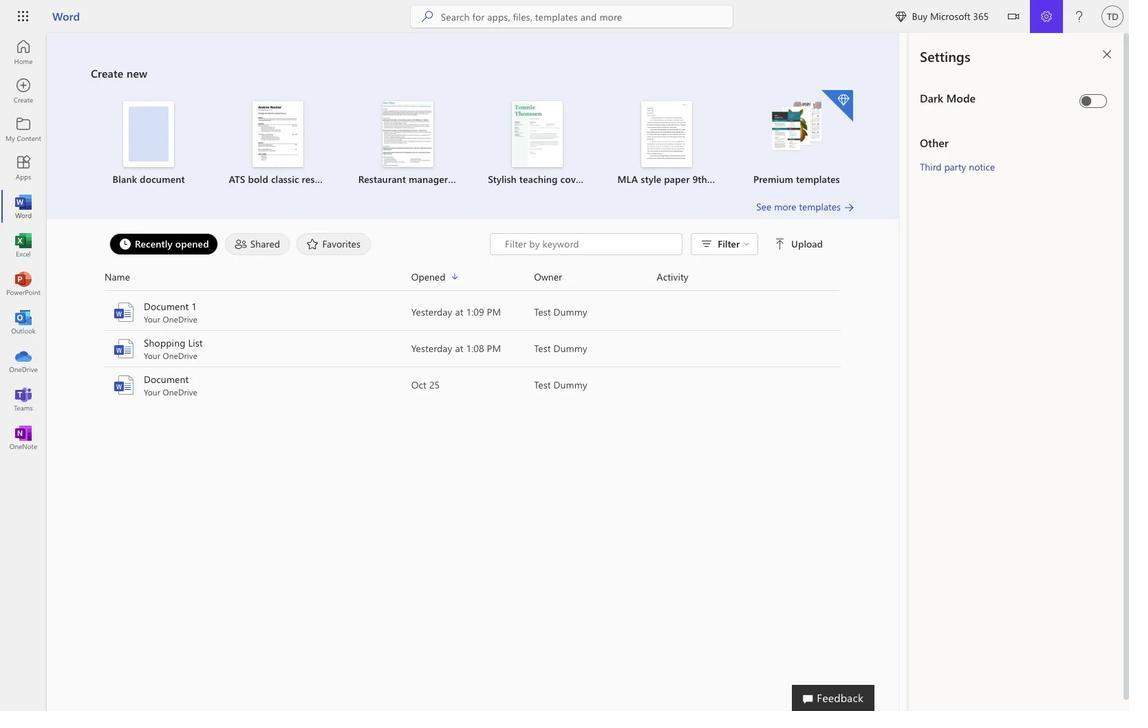 Task type: locate. For each thing, give the bounding box(es) containing it.
 upload
[[775, 238, 823, 251]]

1 test from the top
[[534, 306, 551, 319]]

1 your from the top
[[144, 314, 160, 325]]

yesterday at 1:09 pm
[[412, 306, 501, 319]]

td button
[[1097, 0, 1130, 33]]

2 vertical spatial your
[[144, 387, 160, 398]]

onedrive down 1
[[163, 314, 198, 325]]

2 vertical spatial word image
[[113, 375, 135, 397]]

templates up see more templates 'button'
[[796, 173, 840, 186]]

tab list containing recently opened
[[106, 233, 490, 255]]

dark
[[920, 91, 944, 105]]

blank document element
[[92, 101, 205, 187]]

resume
[[302, 173, 334, 186], [451, 173, 484, 186]]

paper
[[664, 173, 690, 186]]

365
[[974, 10, 989, 23]]

word image down apps icon
[[17, 200, 30, 213]]

cover
[[561, 173, 585, 186]]

1 vertical spatial pm
[[487, 342, 501, 355]]

favorites tab
[[294, 233, 375, 255]]

settings
[[920, 47, 971, 65]]

restaurant manager resume element
[[352, 101, 484, 187]]

2 test dummy from the top
[[534, 342, 588, 355]]

notice
[[969, 160, 996, 173]]

favorites
[[323, 237, 361, 250]]

Search box. Suggestions appear as you type. search field
[[441, 6, 733, 28]]

stylish teaching cover letter
[[488, 173, 611, 186]]

td
[[1107, 11, 1119, 22]]

onedrive
[[163, 314, 198, 325], [163, 350, 198, 361], [163, 387, 198, 398]]

restaurant manager resume image
[[383, 101, 434, 167]]

0 vertical spatial templates
[[796, 173, 840, 186]]

row containing name
[[105, 269, 841, 291]]

word image left document your onedrive
[[113, 375, 135, 397]]

row
[[105, 269, 841, 291]]

pm for yesterday at 1:08 pm
[[487, 342, 501, 355]]

3 test from the top
[[534, 379, 551, 392]]

0 vertical spatial at
[[455, 306, 464, 319]]

1 vertical spatial test dummy
[[534, 342, 588, 355]]

your down shopping in the left top of the page
[[144, 350, 160, 361]]

new
[[127, 66, 148, 81]]

1 test dummy from the top
[[534, 306, 588, 319]]

word image down word icon
[[113, 338, 135, 360]]

your down shopping list your onedrive
[[144, 387, 160, 398]]

templates
[[796, 173, 840, 186], [799, 200, 841, 213]]

onedrive inside document 1 your onedrive
[[163, 314, 198, 325]]

1 vertical spatial yesterday
[[412, 342, 453, 355]]

at left 1:08
[[455, 342, 464, 355]]

opened
[[412, 270, 446, 283]]

0 vertical spatial yesterday
[[412, 306, 453, 319]]

yesterday for yesterday at 1:08 pm
[[412, 342, 453, 355]]

list containing blank document
[[91, 89, 855, 200]]

shared element
[[225, 233, 290, 255]]

restaurant manager resume
[[359, 173, 484, 186]]

document down shopping list your onedrive
[[144, 373, 189, 386]]

2 onedrive from the top
[[163, 350, 198, 361]]

navigation
[[0, 33, 47, 457]]

document your onedrive
[[144, 373, 198, 398]]

word image for document
[[113, 375, 135, 397]]

apps image
[[17, 161, 30, 175]]

0 horizontal spatial resume
[[302, 173, 334, 186]]

1 vertical spatial templates
[[799, 200, 841, 213]]

word banner
[[0, 0, 1130, 36]]

2 at from the top
[[455, 342, 464, 355]]

1 vertical spatial at
[[455, 342, 464, 355]]

0 vertical spatial test
[[534, 306, 551, 319]]

2 vertical spatial onedrive
[[163, 387, 198, 398]]

your for document 1
[[144, 314, 160, 325]]

resume left stylish
[[451, 173, 484, 186]]

0 vertical spatial document
[[144, 300, 189, 313]]

name document cell
[[105, 373, 412, 398]]

yesterday up 25
[[412, 342, 453, 355]]

at left the 1:09
[[455, 306, 464, 319]]

test
[[534, 306, 551, 319], [534, 342, 551, 355], [534, 379, 551, 392]]

your inside document your onedrive
[[144, 387, 160, 398]]

1 at from the top
[[455, 306, 464, 319]]

1 vertical spatial onedrive
[[163, 350, 198, 361]]

yesterday
[[412, 306, 453, 319], [412, 342, 453, 355]]

1 vertical spatial your
[[144, 350, 160, 361]]

resume right classic
[[302, 173, 334, 186]]

style
[[641, 173, 662, 186]]

2 dummy from the top
[[554, 342, 588, 355]]

onedrive inside document your onedrive
[[163, 387, 198, 398]]

1 pm from the top
[[487, 306, 501, 319]]

tab list inside create new main content
[[106, 233, 490, 255]]

onedrive for shopping
[[163, 350, 198, 361]]

word image inside name document cell
[[113, 375, 135, 397]]

2 yesterday from the top
[[412, 342, 453, 355]]

document inside document your onedrive
[[144, 373, 189, 386]]

owner button
[[534, 269, 657, 285]]

document inside document 1 your onedrive
[[144, 300, 189, 313]]

1:09
[[466, 306, 484, 319]]

stylish teaching cover letter element
[[481, 101, 611, 187]]

document left 1
[[144, 300, 189, 313]]

dummy for 1:08
[[554, 342, 588, 355]]

name shopping list cell
[[105, 337, 412, 361]]

1 document from the top
[[144, 300, 189, 313]]

premium templates
[[754, 173, 840, 186]]

0 vertical spatial dummy
[[554, 306, 588, 319]]

dark mode element
[[920, 91, 1075, 106]]

0 vertical spatial test dummy
[[534, 306, 588, 319]]

1
[[192, 300, 197, 313]]

at for 1:09
[[455, 306, 464, 319]]

other
[[920, 136, 949, 150]]

yesterday at 1:08 pm
[[412, 342, 501, 355]]

onedrive down shopping list your onedrive
[[163, 387, 198, 398]]

third
[[920, 160, 942, 173]]

word image
[[17, 200, 30, 213], [113, 338, 135, 360], [113, 375, 135, 397]]

pm right 1:08
[[487, 342, 501, 355]]

see more templates button
[[757, 200, 855, 214]]

tab list
[[106, 233, 490, 255]]

2 test from the top
[[534, 342, 551, 355]]

1 horizontal spatial resume
[[451, 173, 484, 186]]

recently
[[135, 237, 173, 250]]

your up shopping in the left top of the page
[[144, 314, 160, 325]]

templates inside 'button'
[[799, 200, 841, 213]]

2 your from the top
[[144, 350, 160, 361]]

1 vertical spatial dummy
[[554, 342, 588, 355]]

test dummy for 1:09
[[534, 306, 588, 319]]

create image
[[17, 84, 30, 98]]

list
[[91, 89, 855, 200]]

1 vertical spatial test
[[534, 342, 551, 355]]

stylish teaching cover letter image
[[512, 101, 563, 167]]

blank document
[[113, 173, 185, 186]]

onedrive image
[[17, 354, 30, 368]]

restaurant
[[359, 173, 406, 186]]

premium templates image
[[772, 101, 823, 152]]

0 vertical spatial onedrive
[[163, 314, 198, 325]]

more
[[775, 200, 797, 213]]

your inside document 1 your onedrive
[[144, 314, 160, 325]]

recently opened tab
[[106, 233, 221, 255]]

pm right the 1:09
[[487, 306, 501, 319]]

premium templates diamond image
[[822, 90, 854, 122]]

1 vertical spatial word image
[[113, 338, 135, 360]]

templates right more
[[799, 200, 841, 213]]

favorites element
[[297, 233, 371, 255]]

1 resume from the left
[[302, 173, 334, 186]]

onedrive down list
[[163, 350, 198, 361]]

at
[[455, 306, 464, 319], [455, 342, 464, 355]]

dummy
[[554, 306, 588, 319], [554, 342, 588, 355], [554, 379, 588, 392]]

pm
[[487, 306, 501, 319], [487, 342, 501, 355]]

0 vertical spatial word image
[[17, 200, 30, 213]]

1 yesterday from the top
[[412, 306, 453, 319]]

3 your from the top
[[144, 387, 160, 398]]

your inside shopping list your onedrive
[[144, 350, 160, 361]]

mla style paper 9th edition
[[618, 173, 742, 186]]

1 onedrive from the top
[[163, 314, 198, 325]]

None search field
[[411, 6, 733, 28]]

test dummy for 1:08
[[534, 342, 588, 355]]

2 vertical spatial test
[[534, 379, 551, 392]]

list inside create new main content
[[91, 89, 855, 200]]

yesterday down opened
[[412, 306, 453, 319]]

your
[[144, 314, 160, 325], [144, 350, 160, 361], [144, 387, 160, 398]]

settings region
[[868, 33, 1130, 712], [909, 33, 1130, 712]]

2 settings region from the left
[[909, 33, 1130, 712]]

1 vertical spatial document
[[144, 373, 189, 386]]

name document 1 cell
[[105, 300, 412, 325]]

test dummy
[[534, 306, 588, 319], [534, 342, 588, 355], [534, 379, 588, 392]]

0 vertical spatial pm
[[487, 306, 501, 319]]

2 vertical spatial dummy
[[554, 379, 588, 392]]

2 document from the top
[[144, 373, 189, 386]]

see more templates
[[757, 200, 841, 213]]

ats bold classic resume image
[[253, 101, 304, 167]]

2 vertical spatial test dummy
[[534, 379, 588, 392]]

ats bold classic resume
[[229, 173, 334, 186]]

3 onedrive from the top
[[163, 387, 198, 398]]

2 pm from the top
[[487, 342, 501, 355]]


[[775, 239, 786, 250]]

activity, column 4 of 4 column header
[[657, 269, 841, 285]]

templates inside list
[[796, 173, 840, 186]]

feedback button
[[792, 686, 875, 712]]

edition
[[710, 173, 742, 186]]

document
[[144, 300, 189, 313], [144, 373, 189, 386]]

1 dummy from the top
[[554, 306, 588, 319]]

word image inside name shopping list cell
[[113, 338, 135, 360]]

0 vertical spatial your
[[144, 314, 160, 325]]

onedrive inside shopping list your onedrive
[[163, 350, 198, 361]]



Task type: vqa. For each thing, say whether or not it's contained in the screenshot.


Task type: describe. For each thing, give the bounding box(es) containing it.
home image
[[17, 45, 30, 59]]

upload
[[792, 238, 823, 251]]

document 1 your onedrive
[[144, 300, 198, 325]]

shared tab
[[221, 233, 294, 255]]

Filter by keyword text field
[[504, 238, 675, 251]]

premium
[[754, 173, 794, 186]]

manager
[[409, 173, 448, 186]]

25
[[430, 379, 440, 392]]

bold
[[248, 173, 268, 186]]

owner
[[534, 270, 562, 283]]

create new main content
[[47, 33, 899, 404]]

third party notice
[[920, 160, 996, 173]]

dark mode
[[920, 91, 976, 105]]

filter 
[[718, 238, 750, 251]]

classic
[[271, 173, 299, 186]]

list
[[188, 337, 203, 350]]

onedrive for document
[[163, 314, 198, 325]]

excel image
[[17, 238, 30, 252]]

ats
[[229, 173, 245, 186]]


[[1009, 11, 1020, 22]]

activity
[[657, 270, 689, 283]]

oct 25
[[412, 379, 440, 392]]

oct
[[412, 379, 427, 392]]

filter
[[718, 238, 740, 251]]

document for 1
[[144, 300, 189, 313]]

 button
[[998, 0, 1031, 36]]

opened
[[175, 237, 209, 250]]

document for your
[[144, 373, 189, 386]]

create
[[91, 66, 124, 81]]

displaying 3 out of 5 files. status
[[490, 233, 826, 255]]

my content image
[[17, 123, 30, 136]]

mla style paper 9th edition element
[[611, 101, 742, 187]]

test for 1:09
[[534, 306, 551, 319]]

teams image
[[17, 392, 30, 406]]

microsoft
[[931, 10, 971, 23]]

recently opened
[[135, 237, 209, 250]]

teaching
[[520, 173, 558, 186]]

word
[[52, 9, 80, 23]]

at for 1:08
[[455, 342, 464, 355]]

ats bold classic resume element
[[222, 101, 335, 187]]

word image
[[113, 302, 135, 324]]

mla style paper 9th edition image
[[642, 101, 693, 167]]

3 dummy from the top
[[554, 379, 588, 392]]

shared
[[250, 237, 280, 250]]


[[744, 242, 750, 247]]

 buy microsoft 365
[[896, 10, 989, 23]]

blank
[[113, 173, 137, 186]]

mla
[[618, 173, 638, 186]]

yesterday for yesterday at 1:09 pm
[[412, 306, 453, 319]]

outlook image
[[17, 315, 30, 329]]

name button
[[105, 269, 412, 285]]

third party notice link
[[920, 160, 996, 173]]

1 settings region from the left
[[868, 33, 1130, 712]]

powerpoint image
[[17, 277, 30, 291]]

create new
[[91, 66, 148, 81]]

shopping list your onedrive
[[144, 337, 203, 361]]


[[896, 11, 907, 22]]

shopping
[[144, 337, 186, 350]]

other element
[[920, 136, 1113, 151]]

none search field inside word banner
[[411, 6, 733, 28]]

row inside create new main content
[[105, 269, 841, 291]]

letter
[[588, 173, 611, 186]]

test for 1:08
[[534, 342, 551, 355]]

pm for yesterday at 1:09 pm
[[487, 306, 501, 319]]

recently opened element
[[109, 233, 218, 255]]

dummy for 1:09
[[554, 306, 588, 319]]

buy
[[912, 10, 928, 23]]

mode
[[947, 91, 976, 105]]

9th
[[693, 173, 708, 186]]

see
[[757, 200, 772, 213]]

name
[[105, 270, 130, 283]]

1:08
[[466, 342, 484, 355]]

onenote image
[[17, 431, 30, 445]]

feedback
[[817, 691, 864, 706]]

word image for shopping
[[113, 338, 135, 360]]

premium templates element
[[740, 90, 854, 187]]

3 test dummy from the top
[[534, 379, 588, 392]]

party
[[945, 160, 967, 173]]

stylish
[[488, 173, 517, 186]]

opened button
[[412, 269, 534, 285]]

document
[[140, 173, 185, 186]]

your for shopping list
[[144, 350, 160, 361]]

2 resume from the left
[[451, 173, 484, 186]]



